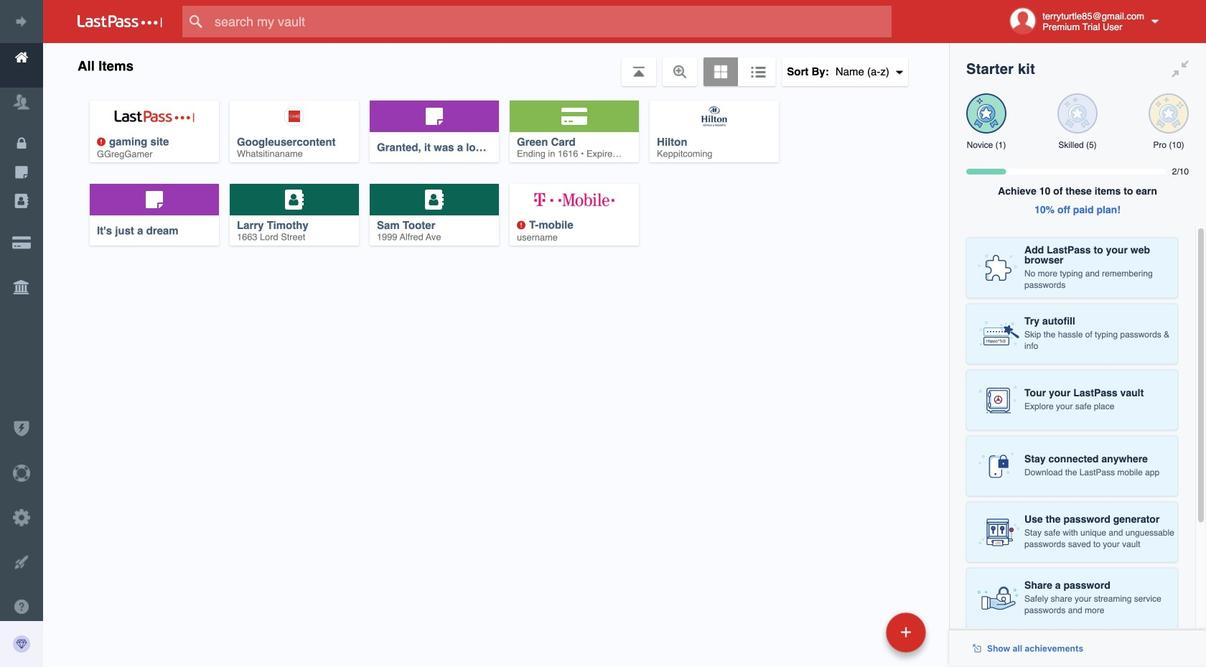 Task type: locate. For each thing, give the bounding box(es) containing it.
new item navigation
[[788, 608, 935, 667]]

search my vault text field
[[182, 6, 920, 37]]

lastpass image
[[78, 15, 162, 28]]



Task type: vqa. For each thing, say whether or not it's contained in the screenshot.
text box
no



Task type: describe. For each thing, give the bounding box(es) containing it.
new item element
[[788, 612, 931, 653]]

main navigation navigation
[[0, 0, 207, 667]]

Search search field
[[182, 6, 920, 37]]

vault options navigation
[[43, 43, 949, 86]]



